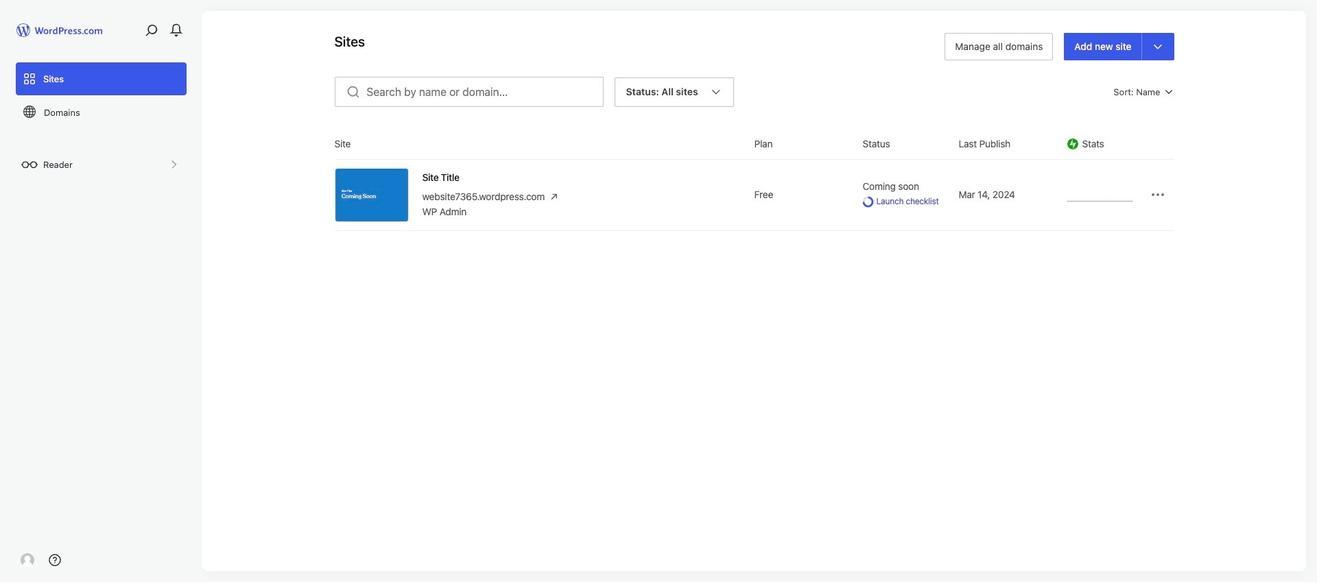 Task type: vqa. For each thing, say whether or not it's contained in the screenshot.
Site Actions icon
yes



Task type: describe. For each thing, give the bounding box(es) containing it.
(opens in a new tab) element
[[551, 190, 558, 204]]

site actions image
[[1150, 187, 1166, 203]]

sorting by name. switch sorting mode image
[[1163, 86, 1174, 97]]

james peterson image
[[21, 554, 34, 567]]



Task type: locate. For each thing, give the bounding box(es) containing it.
None search field
[[334, 77, 603, 107]]

highest hourly views 0 image
[[1067, 193, 1132, 202]]

toggle menu image
[[1152, 40, 1164, 53]]

displaying all sites. element
[[626, 78, 698, 106]]

Search search field
[[367, 78, 603, 106]]



